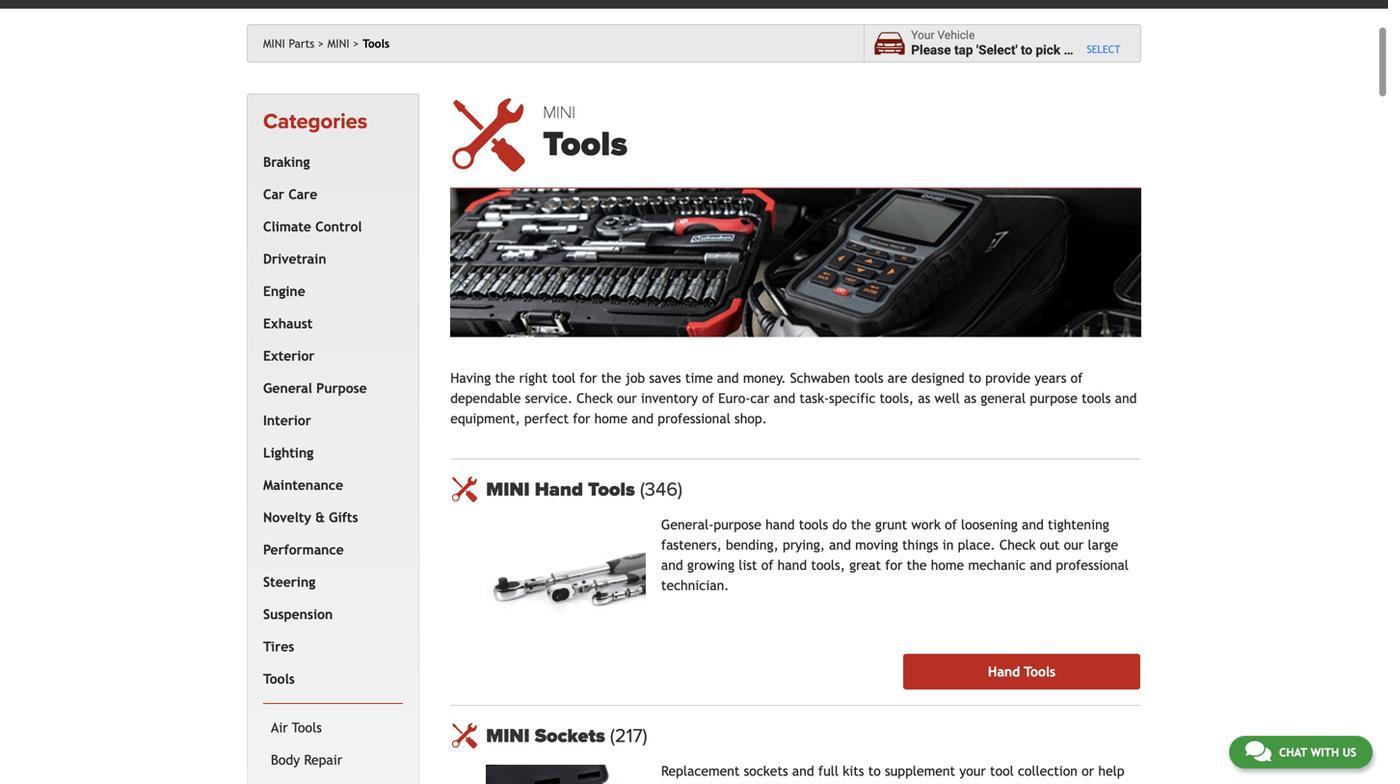Task type: locate. For each thing, give the bounding box(es) containing it.
our down "job"
[[617, 391, 637, 406]]

home
[[595, 411, 628, 426], [931, 558, 965, 573]]

mini for hand
[[486, 478, 530, 501]]

0 vertical spatial tools,
[[880, 391, 914, 406]]

0 horizontal spatial professional
[[658, 411, 731, 426]]

to left 'pick'
[[1021, 42, 1033, 58]]

0 vertical spatial home
[[595, 411, 628, 426]]

hand up "prying,"
[[766, 517, 795, 533]]

2 horizontal spatial tools
[[1082, 391, 1112, 406]]

bending,
[[726, 537, 779, 553]]

purpose up bending,
[[714, 517, 762, 533]]

to
[[1021, 42, 1033, 58], [969, 371, 982, 386]]

1 vertical spatial hand
[[989, 664, 1021, 680]]

hand tools
[[989, 664, 1056, 680]]

select link
[[1087, 43, 1121, 55]]

right
[[519, 371, 548, 386]]

1 horizontal spatial tools
[[855, 371, 884, 386]]

suspension link
[[259, 598, 400, 631]]

chat
[[1280, 746, 1308, 759]]

0 vertical spatial hand
[[535, 478, 584, 501]]

2 vertical spatial tools
[[799, 517, 829, 533]]

1 vertical spatial home
[[931, 558, 965, 573]]

of right list
[[762, 558, 774, 573]]

1 vertical spatial professional
[[1056, 558, 1129, 573]]

having the right tool for the job saves time and money. schwaben tools are designed to provide years of dependable service. check our inventory of euro-car and task-specific tools, as well as general purpose tools and equipment, perfect for home and professional shop.
[[451, 371, 1138, 426]]

0 horizontal spatial home
[[595, 411, 628, 426]]

mini                                                                                    hand tools link
[[486, 478, 1141, 501]]

mini parts link
[[263, 37, 324, 50]]

professional
[[658, 411, 731, 426], [1056, 558, 1129, 573]]

our inside 'having the right tool for the job saves time and money. schwaben tools are designed to provide years of dependable service. check our inventory of euro-car and task-specific tools, as well as general purpose tools and equipment, perfect for home and professional shop.'
[[617, 391, 637, 406]]

service.
[[525, 391, 573, 406]]

novelty & gifts link
[[259, 501, 400, 534]]

our for check
[[617, 391, 637, 406]]

well
[[935, 391, 960, 406]]

check inside general-purpose hand tools do the grunt work of loosening and tightening fasteners, bending, prying, and moving things in place. check out our large and growing list of hand tools, great for the home mechanic and professional technician.
[[1000, 537, 1036, 553]]

lighting link
[[259, 437, 400, 469]]

check up mechanic
[[1000, 537, 1036, 553]]

1 horizontal spatial our
[[1064, 537, 1084, 553]]

tools banner image image
[[451, 189, 1142, 337]]

0 horizontal spatial check
[[577, 391, 613, 406]]

as
[[918, 391, 931, 406], [965, 391, 977, 406]]

1 horizontal spatial tools,
[[880, 391, 914, 406]]

0 vertical spatial check
[[577, 391, 613, 406]]

tools, inside general-purpose hand tools do the grunt work of loosening and tightening fasteners, bending, prying, and moving things in place. check out our large and growing list of hand tools, great for the home mechanic and professional technician.
[[811, 558, 846, 573]]

tools,
[[880, 391, 914, 406], [811, 558, 846, 573]]

1 vertical spatial our
[[1064, 537, 1084, 553]]

0 horizontal spatial our
[[617, 391, 637, 406]]

1 horizontal spatial to
[[1021, 42, 1033, 58]]

home inside general-purpose hand tools do the grunt work of loosening and tightening fasteners, bending, prying, and moving things in place. check out our large and growing list of hand tools, great for the home mechanic and professional technician.
[[931, 558, 965, 573]]

for down moving
[[886, 558, 903, 573]]

1 vertical spatial to
[[969, 371, 982, 386]]

0 vertical spatial to
[[1021, 42, 1033, 58]]

0 horizontal spatial tools
[[799, 517, 829, 533]]

loosening
[[962, 517, 1018, 533]]

the right do
[[852, 517, 872, 533]]

1 horizontal spatial home
[[931, 558, 965, 573]]

mini
[[263, 37, 285, 50], [328, 37, 350, 50], [543, 102, 576, 123], [486, 478, 530, 501], [486, 724, 530, 748]]

performance
[[263, 542, 344, 557]]

hand
[[766, 517, 795, 533], [778, 558, 807, 573]]

steering link
[[259, 566, 400, 598]]

tools subcategories element
[[263, 703, 403, 784]]

0 horizontal spatial to
[[969, 371, 982, 386]]

'select'
[[977, 42, 1018, 58]]

mini link
[[328, 37, 359, 50]]

climate
[[263, 219, 312, 234]]

tool
[[552, 371, 576, 386]]

0 vertical spatial hand
[[766, 517, 795, 533]]

tools up "prying,"
[[799, 517, 829, 533]]

performance link
[[259, 534, 400, 566]]

of
[[1071, 371, 1083, 386], [702, 391, 715, 406], [945, 517, 958, 533], [762, 558, 774, 573]]

tools
[[363, 37, 390, 50], [543, 123, 628, 165], [588, 478, 635, 501], [1025, 664, 1056, 680], [263, 671, 295, 687], [292, 720, 322, 735]]

tools inside general-purpose hand tools do the grunt work of loosening and tightening fasteners, bending, prying, and moving things in place. check out our large and growing list of hand tools, great for the home mechanic and professional technician.
[[799, 517, 829, 533]]

our down tightening
[[1064, 537, 1084, 553]]

1 horizontal spatial check
[[1000, 537, 1036, 553]]

as right well
[[965, 391, 977, 406]]

0 vertical spatial for
[[580, 371, 597, 386]]

mini for tools
[[543, 102, 576, 123]]

1 vertical spatial tools
[[1082, 391, 1112, 406]]

designed
[[912, 371, 965, 386]]

us
[[1343, 746, 1357, 759]]

air tools
[[271, 720, 322, 735]]

hand inside 'link'
[[989, 664, 1021, 680]]

1 vertical spatial check
[[1000, 537, 1036, 553]]

braking
[[263, 154, 310, 170]]

mini tools
[[543, 102, 628, 165]]

to left provide
[[969, 371, 982, 386]]

check right service.
[[577, 391, 613, 406]]

for right perfect
[[573, 411, 591, 426]]

2 as from the left
[[965, 391, 977, 406]]

0 horizontal spatial purpose
[[714, 517, 762, 533]]

mini inside mini tools
[[543, 102, 576, 123]]

having
[[451, 371, 491, 386]]

purpose
[[1030, 391, 1078, 406], [714, 517, 762, 533]]

professional down inventory
[[658, 411, 731, 426]]

exhaust
[[263, 316, 313, 331]]

tools, down "prying,"
[[811, 558, 846, 573]]

1 horizontal spatial as
[[965, 391, 977, 406]]

our
[[617, 391, 637, 406], [1064, 537, 1084, 553]]

1 horizontal spatial purpose
[[1030, 391, 1078, 406]]

check inside 'having the right tool for the job saves time and money. schwaben tools are designed to provide years of dependable service. check our inventory of euro-car and task-specific tools, as well as general purpose tools and equipment, perfect for home and professional shop.'
[[577, 391, 613, 406]]

exterior link
[[259, 340, 400, 372]]

1 horizontal spatial professional
[[1056, 558, 1129, 573]]

0 horizontal spatial tools,
[[811, 558, 846, 573]]

as left well
[[918, 391, 931, 406]]

0 vertical spatial purpose
[[1030, 391, 1078, 406]]

suspension
[[263, 607, 333, 622]]

home down the 'in'
[[931, 558, 965, 573]]

car
[[263, 186, 285, 202]]

equipment,
[[451, 411, 521, 426]]

2 vertical spatial for
[[886, 558, 903, 573]]

professional down large
[[1056, 558, 1129, 573]]

tap
[[955, 42, 974, 58]]

your
[[912, 29, 935, 42]]

hand down "prying,"
[[778, 558, 807, 573]]

exterior
[[263, 348, 315, 363]]

drivetrain link
[[259, 243, 400, 275]]

tools right general
[[1082, 391, 1112, 406]]

professional inside 'having the right tool for the job saves time and money. schwaben tools are designed to provide years of dependable service. check our inventory of euro-car and task-specific tools, as well as general purpose tools and equipment, perfect for home and professional shop.'
[[658, 411, 731, 426]]

climate control
[[263, 219, 362, 234]]

1 vertical spatial purpose
[[714, 517, 762, 533]]

tools up specific
[[855, 371, 884, 386]]

the left "job"
[[602, 371, 622, 386]]

tools, down are
[[880, 391, 914, 406]]

&
[[315, 510, 325, 525]]

our inside general-purpose hand tools do the grunt work of loosening and tightening fasteners, bending, prying, and moving things in place. check out our large and growing list of hand tools, great for the home mechanic and professional technician.
[[1064, 537, 1084, 553]]

1 vertical spatial tools,
[[811, 558, 846, 573]]

home down "job"
[[595, 411, 628, 426]]

dependable
[[451, 391, 521, 406]]

0 vertical spatial tools
[[855, 371, 884, 386]]

and
[[717, 371, 739, 386], [774, 391, 796, 406], [1116, 391, 1138, 406], [632, 411, 654, 426], [1022, 517, 1044, 533], [830, 537, 852, 553], [662, 558, 684, 573], [1030, 558, 1052, 573]]

general
[[263, 380, 312, 396]]

hand tools thumbnail image image
[[486, 519, 646, 639]]

drivetrain
[[263, 251, 327, 267]]

exhaust link
[[259, 308, 400, 340]]

purpose down years
[[1030, 391, 1078, 406]]

for right tool
[[580, 371, 597, 386]]

hand
[[535, 478, 584, 501], [989, 664, 1021, 680]]

0 vertical spatial our
[[617, 391, 637, 406]]

air tools link
[[267, 712, 400, 744]]

0 vertical spatial professional
[[658, 411, 731, 426]]

1 horizontal spatial hand
[[989, 664, 1021, 680]]

out
[[1040, 537, 1060, 553]]

0 horizontal spatial as
[[918, 391, 931, 406]]

vehicle
[[938, 29, 975, 42]]

category navigation element
[[247, 94, 420, 784]]

1 as from the left
[[918, 391, 931, 406]]

prying,
[[783, 537, 826, 553]]



Task type: vqa. For each thing, say whether or not it's contained in the screenshot.
Categories
yes



Task type: describe. For each thing, give the bounding box(es) containing it.
chat with us
[[1280, 746, 1357, 759]]

1 vertical spatial hand
[[778, 558, 807, 573]]

general purpose
[[263, 380, 367, 396]]

place.
[[958, 537, 996, 553]]

comments image
[[1246, 740, 1272, 763]]

tools, inside 'having the right tool for the job saves time and money. schwaben tools are designed to provide years of dependable service. check our inventory of euro-car and task-specific tools, as well as general purpose tools and equipment, perfect for home and professional shop.'
[[880, 391, 914, 406]]

schwaben
[[791, 371, 851, 386]]

years
[[1035, 371, 1067, 386]]

purpose
[[316, 380, 367, 396]]

categories
[[263, 109, 368, 135]]

care
[[289, 186, 318, 202]]

select
[[1087, 43, 1121, 55]]

your vehicle please tap 'select' to pick a vehicle
[[912, 29, 1117, 58]]

0 horizontal spatial hand
[[535, 478, 584, 501]]

body
[[271, 752, 300, 768]]

of right years
[[1071, 371, 1083, 386]]

for inside general-purpose hand tools do the grunt work of loosening and tightening fasteners, bending, prying, and moving things in place. check out our large and growing list of hand tools, great for the home mechanic and professional technician.
[[886, 558, 903, 573]]

of down time
[[702, 391, 715, 406]]

repair
[[304, 752, 343, 768]]

fasteners,
[[662, 537, 722, 553]]

interior
[[263, 413, 311, 428]]

tires
[[263, 639, 294, 654]]

perfect
[[525, 411, 569, 426]]

great
[[850, 558, 882, 573]]

a
[[1064, 42, 1071, 58]]

engine link
[[259, 275, 400, 308]]

technician.
[[662, 578, 730, 593]]

inventory
[[641, 391, 698, 406]]

to inside 'having the right tool for the job saves time and money. schwaben tools are designed to provide years of dependable service. check our inventory of euro-car and task-specific tools, as well as general purpose tools and equipment, perfect for home and professional shop.'
[[969, 371, 982, 386]]

mini parts
[[263, 37, 315, 50]]

with
[[1311, 746, 1340, 759]]

list
[[739, 558, 758, 573]]

mechanic
[[969, 558, 1026, 573]]

car care
[[263, 186, 318, 202]]

mini for sockets
[[486, 724, 530, 748]]

please
[[912, 42, 952, 58]]

car
[[751, 391, 770, 406]]

control
[[316, 219, 362, 234]]

sockets thumbnail image image
[[486, 765, 646, 784]]

the down the things
[[907, 558, 927, 573]]

general-
[[662, 517, 714, 533]]

in
[[943, 537, 954, 553]]

time
[[686, 371, 713, 386]]

1 vertical spatial for
[[573, 411, 591, 426]]

general purpose link
[[259, 372, 400, 404]]

purpose inside general-purpose hand tools do the grunt work of loosening and tightening fasteners, bending, prying, and moving things in place. check out our large and growing list of hand tools, great for the home mechanic and professional technician.
[[714, 517, 762, 533]]

lighting
[[263, 445, 314, 460]]

tires link
[[259, 631, 400, 663]]

mini                                                                                    sockets
[[486, 724, 610, 748]]

gifts
[[329, 510, 358, 525]]

body repair link
[[267, 744, 400, 776]]

growing
[[688, 558, 735, 573]]

shop.
[[735, 411, 768, 426]]

maintenance
[[263, 477, 343, 493]]

mini                                                                                    hand tools
[[486, 478, 640, 501]]

do
[[833, 517, 847, 533]]

mini for parts
[[263, 37, 285, 50]]

maintenance link
[[259, 469, 400, 501]]

purpose inside 'having the right tool for the job saves time and money. schwaben tools are designed to provide years of dependable service. check our inventory of euro-car and task-specific tools, as well as general purpose tools and equipment, perfect for home and professional shop.'
[[1030, 391, 1078, 406]]

specific
[[830, 391, 876, 406]]

novelty & gifts
[[263, 510, 358, 525]]

car care link
[[259, 178, 400, 211]]

chat with us link
[[1230, 736, 1374, 769]]

our for out
[[1064, 537, 1084, 553]]

parts
[[289, 37, 315, 50]]

grunt
[[876, 517, 908, 533]]

saves
[[649, 371, 682, 386]]

large
[[1088, 537, 1119, 553]]

sockets
[[535, 724, 606, 748]]

vehicle
[[1075, 42, 1117, 58]]

to inside your vehicle please tap 'select' to pick a vehicle
[[1021, 42, 1033, 58]]

of up the 'in'
[[945, 517, 958, 533]]

provide
[[986, 371, 1031, 386]]

home inside 'having the right tool for the job saves time and money. schwaben tools are designed to provide years of dependable service. check our inventory of euro-car and task-specific tools, as well as general purpose tools and equipment, perfect for home and professional shop.'
[[595, 411, 628, 426]]

tightening
[[1048, 517, 1110, 533]]

euro-
[[719, 391, 751, 406]]

climate control link
[[259, 211, 400, 243]]

professional inside general-purpose hand tools do the grunt work of loosening and tightening fasteners, bending, prying, and moving things in place. check out our large and growing list of hand tools, great for the home mechanic and professional technician.
[[1056, 558, 1129, 573]]

things
[[903, 537, 939, 553]]

air
[[271, 720, 288, 735]]

steering
[[263, 574, 316, 590]]

the up dependable
[[495, 371, 515, 386]]

body repair
[[271, 752, 343, 768]]

money.
[[743, 371, 787, 386]]

mini                                                                                    sockets link
[[486, 724, 1141, 748]]

novelty
[[263, 510, 311, 525]]

general
[[981, 391, 1026, 406]]

task-
[[800, 391, 830, 406]]

work
[[912, 517, 941, 533]]

pick
[[1036, 42, 1061, 58]]

general-purpose hand tools do the grunt work of loosening and tightening fasteners, bending, prying, and moving things in place. check out our large and growing list of hand tools, great for the home mechanic and professional technician.
[[662, 517, 1129, 593]]

are
[[888, 371, 908, 386]]



